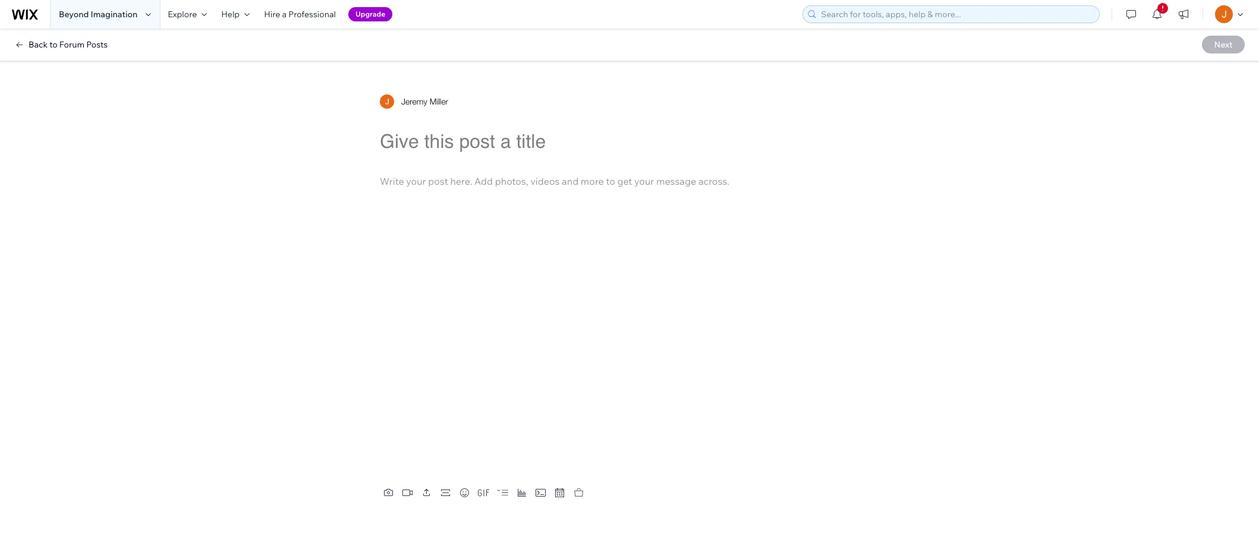 Task type: vqa. For each thing, say whether or not it's contained in the screenshot.
for on the bottom of page
no



Task type: describe. For each thing, give the bounding box(es) containing it.
help button
[[214, 0, 257, 29]]

jeremy miller
[[401, 96, 448, 106]]

explore
[[168, 9, 197, 20]]

professional
[[288, 9, 336, 20]]

back to forum posts button
[[14, 39, 108, 50]]

Give this post a title text field
[[380, 130, 856, 153]]

Search for tools, apps, help & more... field
[[817, 6, 1096, 23]]

forum
[[59, 39, 85, 50]]

hire a professional link
[[257, 0, 343, 29]]

miller
[[430, 96, 448, 106]]

upgrade button
[[348, 7, 392, 21]]

a
[[282, 9, 287, 20]]

beyond
[[59, 9, 89, 20]]

jeremy
[[401, 96, 427, 106]]

upgrade
[[355, 10, 385, 18]]

beyond imagination
[[59, 9, 138, 20]]



Task type: locate. For each thing, give the bounding box(es) containing it.
back to forum posts
[[29, 39, 108, 50]]

hire
[[264, 9, 280, 20]]

imagination
[[91, 9, 138, 20]]

help
[[221, 9, 240, 20]]

posts
[[86, 39, 108, 50]]

back
[[29, 39, 48, 50]]

hire a professional
[[264, 9, 336, 20]]

to
[[49, 39, 58, 50]]



